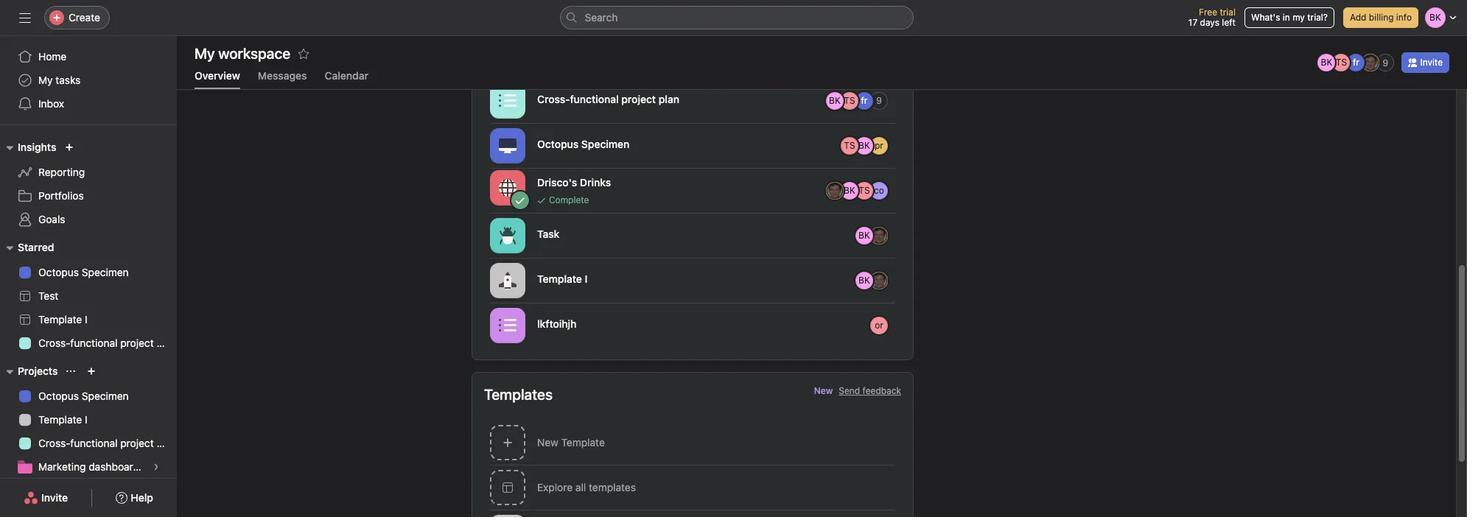Task type: locate. For each thing, give the bounding box(es) containing it.
1 vertical spatial octopus specimen
[[38, 266, 129, 279]]

9 for ja
[[1383, 57, 1389, 68]]

template i down test at the left of the page
[[38, 313, 87, 326]]

octopus specimen inside the 'projects' element
[[38, 390, 129, 402]]

bk
[[1321, 57, 1333, 68], [829, 95, 841, 106], [859, 140, 870, 151], [844, 185, 856, 196], [859, 230, 870, 241], [859, 275, 870, 286]]

template up marketing
[[38, 413, 82, 426]]

0 vertical spatial new
[[814, 385, 833, 396]]

1 list image from the top
[[499, 92, 517, 109]]

projects element
[[0, 358, 177, 506]]

0 vertical spatial fr
[[1353, 57, 1360, 68]]

cross-functional project plan
[[537, 92, 679, 105], [38, 337, 177, 349], [38, 437, 177, 450]]

global element
[[0, 36, 177, 125]]

2 vertical spatial specimen
[[82, 390, 129, 402]]

octopus specimen link down new project or portfolio image on the left of page
[[9, 385, 168, 408]]

template up all on the bottom of the page
[[561, 436, 605, 449]]

insights element
[[0, 134, 177, 234]]

2 vertical spatial functional
[[70, 437, 118, 450]]

octopus inside the 'projects' element
[[38, 390, 79, 402]]

my
[[38, 74, 53, 86]]

functional inside starred element
[[70, 337, 118, 349]]

template i
[[537, 272, 588, 285], [38, 313, 87, 326], [38, 413, 87, 426]]

create
[[69, 11, 100, 24]]

template i link
[[9, 308, 168, 332], [9, 408, 168, 432]]

octopus specimen link inside the 'projects' element
[[9, 385, 168, 408]]

project inside starred element
[[120, 337, 154, 349]]

calendar link
[[325, 69, 368, 89]]

octopus specimen link
[[9, 261, 168, 284], [9, 385, 168, 408]]

starred element
[[0, 234, 177, 358]]

specimen inside starred element
[[82, 266, 129, 279]]

what's in my trial?
[[1251, 12, 1328, 23]]

cross-functional project plan link inside the 'projects' element
[[9, 432, 177, 455]]

0 vertical spatial 9
[[1383, 57, 1389, 68]]

octopus down the show options, current sort, top icon
[[38, 390, 79, 402]]

0 horizontal spatial new
[[537, 436, 558, 449]]

dashboards
[[89, 461, 145, 473]]

1 vertical spatial project
[[120, 337, 154, 349]]

all
[[575, 481, 586, 494]]

1 vertical spatial invite button
[[14, 485, 78, 511]]

2 vertical spatial cross-
[[38, 437, 70, 450]]

0 vertical spatial invite button
[[1402, 52, 1450, 73]]

2 template i link from the top
[[9, 408, 168, 432]]

new send feedback
[[814, 385, 901, 396]]

send
[[839, 385, 860, 396]]

0 vertical spatial octopus specimen
[[537, 137, 630, 150]]

specimen for starred
[[82, 266, 129, 279]]

specimen for projects
[[82, 390, 129, 402]]

cross-functional project plan inside starred element
[[38, 337, 177, 349]]

goals link
[[9, 208, 168, 231]]

0 vertical spatial plan
[[659, 92, 679, 105]]

portfolios link
[[9, 184, 168, 208]]

octopus for starred
[[38, 266, 79, 279]]

task
[[537, 227, 560, 240]]

1 vertical spatial plan
[[157, 337, 177, 349]]

1 vertical spatial i
[[85, 313, 87, 326]]

octopus specimen inside starred element
[[38, 266, 129, 279]]

cross- inside the 'projects' element
[[38, 437, 70, 450]]

2 vertical spatial project
[[120, 437, 154, 450]]

search list box
[[560, 6, 913, 29]]

1 vertical spatial octopus
[[38, 266, 79, 279]]

template
[[537, 272, 582, 285], [38, 313, 82, 326], [38, 413, 82, 426], [561, 436, 605, 449]]

octopus inside starred element
[[38, 266, 79, 279]]

specimen up drinks
[[581, 137, 630, 150]]

octopus specimen
[[537, 137, 630, 150], [38, 266, 129, 279], [38, 390, 129, 402]]

inbox link
[[9, 92, 168, 116]]

specimen inside the 'projects' element
[[82, 390, 129, 402]]

1 vertical spatial template i link
[[9, 408, 168, 432]]

9 for fr
[[876, 95, 882, 106]]

cross-functional project plan link
[[9, 332, 177, 355], [9, 432, 177, 455]]

home link
[[9, 45, 168, 69]]

test
[[38, 290, 58, 302]]

ts
[[1336, 57, 1347, 68], [844, 95, 855, 106], [844, 140, 855, 151], [859, 185, 870, 196]]

1 vertical spatial cross-
[[38, 337, 70, 349]]

octopus up drisco's
[[537, 137, 579, 150]]

plan for cross-functional project plan link within the the 'projects' element
[[157, 437, 177, 450]]

marketing
[[38, 461, 86, 473]]

1 cross-functional project plan link from the top
[[9, 332, 177, 355]]

templates
[[484, 386, 553, 403]]

9 up pr
[[876, 95, 882, 106]]

invite button
[[1402, 52, 1450, 73], [14, 485, 78, 511]]

2 vertical spatial cross-functional project plan
[[38, 437, 177, 450]]

1 vertical spatial fr
[[861, 95, 868, 106]]

list image up computer image
[[499, 92, 517, 109]]

1 horizontal spatial 9
[[1383, 57, 1389, 68]]

octopus specimen link up test at the left of the page
[[9, 261, 168, 284]]

drisco's drinks
[[537, 176, 611, 188]]

starred button
[[0, 239, 54, 256]]

ja
[[1366, 57, 1376, 68], [830, 185, 840, 196], [874, 230, 884, 241], [874, 275, 884, 286]]

fr
[[1353, 57, 1360, 68], [861, 95, 868, 106]]

add billing info
[[1350, 12, 1412, 23]]

0 vertical spatial invite
[[1420, 57, 1443, 68]]

i
[[585, 272, 588, 285], [85, 313, 87, 326], [85, 413, 87, 426]]

2 vertical spatial i
[[85, 413, 87, 426]]

inbox
[[38, 97, 64, 110]]

template i inside starred element
[[38, 313, 87, 326]]

plan inside the 'projects' element
[[157, 437, 177, 450]]

2 octopus specimen link from the top
[[9, 385, 168, 408]]

in
[[1283, 12, 1290, 23]]

plan
[[659, 92, 679, 105], [157, 337, 177, 349], [157, 437, 177, 450]]

specimen
[[581, 137, 630, 150], [82, 266, 129, 279], [82, 390, 129, 402]]

cross-
[[537, 92, 570, 105], [38, 337, 70, 349], [38, 437, 70, 450]]

0 vertical spatial template i link
[[9, 308, 168, 332]]

show options, current sort, top image
[[67, 367, 75, 376]]

octopus
[[537, 137, 579, 150], [38, 266, 79, 279], [38, 390, 79, 402]]

1 vertical spatial template i
[[38, 313, 87, 326]]

1 template i link from the top
[[9, 308, 168, 332]]

functional inside the 'projects' element
[[70, 437, 118, 450]]

1 vertical spatial list image
[[499, 317, 517, 334]]

0 vertical spatial specimen
[[581, 137, 630, 150]]

octopus specimen link inside starred element
[[9, 261, 168, 284]]

i inside starred element
[[85, 313, 87, 326]]

my tasks link
[[9, 69, 168, 92]]

project
[[622, 92, 656, 105], [120, 337, 154, 349], [120, 437, 154, 450]]

specimen down new project or portfolio image on the left of page
[[82, 390, 129, 402]]

list image down rocket "icon"
[[499, 317, 517, 334]]

template down test at the left of the page
[[38, 313, 82, 326]]

info
[[1396, 12, 1412, 23]]

1 vertical spatial octopus specimen link
[[9, 385, 168, 408]]

octopus specimen link for test
[[9, 261, 168, 284]]

1 vertical spatial 9
[[876, 95, 882, 106]]

9
[[1383, 57, 1389, 68], [876, 95, 882, 106]]

17
[[1189, 17, 1198, 28]]

1 vertical spatial cross-functional project plan
[[38, 337, 177, 349]]

template i up marketing
[[38, 413, 87, 426]]

explore
[[537, 481, 573, 494]]

template i link down test at the left of the page
[[9, 308, 168, 332]]

template i for template i link inside the 'projects' element
[[38, 413, 87, 426]]

1 vertical spatial cross-functional project plan link
[[9, 432, 177, 455]]

list image
[[499, 92, 517, 109], [499, 317, 517, 334]]

2 vertical spatial octopus specimen
[[38, 390, 129, 402]]

2 vertical spatial template i
[[38, 413, 87, 426]]

template i inside the 'projects' element
[[38, 413, 87, 426]]

template inside the 'projects' element
[[38, 413, 82, 426]]

ja left co
[[830, 185, 840, 196]]

1 vertical spatial specimen
[[82, 266, 129, 279]]

2 cross-functional project plan link from the top
[[9, 432, 177, 455]]

template i up lkftoihjh
[[537, 272, 588, 285]]

i inside the 'projects' element
[[85, 413, 87, 426]]

1 octopus specimen link from the top
[[9, 261, 168, 284]]

0 vertical spatial cross-functional project plan link
[[9, 332, 177, 355]]

octopus specimen up test link
[[38, 266, 129, 279]]

search button
[[560, 6, 913, 29]]

octopus specimen up drisco's drinks
[[537, 137, 630, 150]]

cross-functional project plan link up new project or portfolio image on the left of page
[[9, 332, 177, 355]]

0 vertical spatial cross-functional project plan
[[537, 92, 679, 105]]

9 down add billing info 'button'
[[1383, 57, 1389, 68]]

cross-functional project plan link up marketing dashboards
[[9, 432, 177, 455]]

0 horizontal spatial 9
[[876, 95, 882, 106]]

invite button down info
[[1402, 52, 1450, 73]]

octopus specimen down new project or portfolio image on the left of page
[[38, 390, 129, 402]]

explore all templates
[[537, 481, 636, 494]]

template i link up marketing dashboards
[[9, 408, 168, 432]]

test link
[[9, 284, 168, 308]]

new left "send"
[[814, 385, 833, 396]]

portfolios
[[38, 189, 84, 202]]

rocket image
[[499, 272, 517, 289]]

plan inside starred element
[[157, 337, 177, 349]]

my workspace
[[195, 45, 290, 62]]

0 vertical spatial octopus specimen link
[[9, 261, 168, 284]]

templates
[[589, 481, 636, 494]]

0 vertical spatial list image
[[499, 92, 517, 109]]

days
[[1200, 17, 1220, 28]]

0 horizontal spatial invite
[[41, 492, 68, 504]]

complete
[[549, 194, 589, 205]]

1 vertical spatial functional
[[70, 337, 118, 349]]

project for cross-functional project plan link inside the starred element
[[120, 337, 154, 349]]

globe image
[[499, 179, 517, 196]]

search
[[585, 11, 618, 24]]

add to starred image
[[298, 48, 310, 60]]

invite
[[1420, 57, 1443, 68], [41, 492, 68, 504]]

2 vertical spatial plan
[[157, 437, 177, 450]]

new up explore
[[537, 436, 558, 449]]

new
[[814, 385, 833, 396], [537, 436, 558, 449]]

new project or portfolio image
[[87, 367, 96, 376]]

functional
[[570, 92, 619, 105], [70, 337, 118, 349], [70, 437, 118, 450]]

cross- inside starred element
[[38, 337, 70, 349]]

projects
[[18, 365, 58, 377]]

my tasks
[[38, 74, 81, 86]]

hide sidebar image
[[19, 12, 31, 24]]

plan for cross-functional project plan link inside the starred element
[[157, 337, 177, 349]]

cross-functional project plan inside the 'projects' element
[[38, 437, 177, 450]]

messages
[[258, 69, 307, 82]]

invite button down marketing
[[14, 485, 78, 511]]

bug image
[[499, 227, 517, 244]]

ja down co
[[874, 230, 884, 241]]

2 vertical spatial octopus
[[38, 390, 79, 402]]

help button
[[106, 485, 163, 511]]

octopus up test at the left of the page
[[38, 266, 79, 279]]

1 horizontal spatial new
[[814, 385, 833, 396]]

messages link
[[258, 69, 307, 89]]

1 vertical spatial new
[[537, 436, 558, 449]]

insights button
[[0, 139, 56, 156]]

0 horizontal spatial invite button
[[14, 485, 78, 511]]

specimen up test link
[[82, 266, 129, 279]]



Task type: describe. For each thing, give the bounding box(es) containing it.
1 vertical spatial invite
[[41, 492, 68, 504]]

cross-functional project plan for cross-functional project plan link within the the 'projects' element
[[38, 437, 177, 450]]

free
[[1199, 7, 1217, 18]]

starred
[[18, 241, 54, 254]]

insights
[[18, 141, 56, 153]]

cross-functional project plan link inside starred element
[[9, 332, 177, 355]]

marketing dashboards
[[38, 461, 145, 473]]

new for new template
[[537, 436, 558, 449]]

billing
[[1369, 12, 1394, 23]]

reporting
[[38, 166, 85, 178]]

octopus specimen for projects
[[38, 390, 129, 402]]

send feedback link
[[839, 385, 901, 398]]

what's
[[1251, 12, 1280, 23]]

cross-functional project plan for cross-functional project plan link inside the starred element
[[38, 337, 177, 349]]

ja up or
[[874, 275, 884, 286]]

i for template i link in starred element
[[85, 313, 87, 326]]

template inside starred element
[[38, 313, 82, 326]]

add
[[1350, 12, 1367, 23]]

computer image
[[499, 137, 517, 154]]

template i link inside the 'projects' element
[[9, 408, 168, 432]]

functional for cross-functional project plan link inside the starred element
[[70, 337, 118, 349]]

1 horizontal spatial invite
[[1420, 57, 1443, 68]]

new image
[[65, 143, 74, 152]]

octopus specimen for starred
[[38, 266, 129, 279]]

feedback
[[863, 385, 901, 396]]

template i link inside starred element
[[9, 308, 168, 332]]

trial?
[[1308, 12, 1328, 23]]

0 horizontal spatial fr
[[861, 95, 868, 106]]

drinks
[[580, 176, 611, 188]]

functional for cross-functional project plan link within the the 'projects' element
[[70, 437, 118, 450]]

lkftoihjh
[[537, 317, 577, 330]]

2 list image from the top
[[499, 317, 517, 334]]

overview
[[195, 69, 240, 82]]

create button
[[44, 6, 110, 29]]

pr
[[875, 140, 884, 151]]

overview link
[[195, 69, 240, 89]]

0 vertical spatial cross-
[[537, 92, 570, 105]]

0 vertical spatial template i
[[537, 272, 588, 285]]

left
[[1222, 17, 1236, 28]]

new template
[[537, 436, 605, 449]]

ja down add billing info 'button'
[[1366, 57, 1376, 68]]

0 vertical spatial i
[[585, 272, 588, 285]]

co
[[874, 185, 884, 196]]

1 horizontal spatial fr
[[1353, 57, 1360, 68]]

template i for template i link in starred element
[[38, 313, 87, 326]]

octopus for projects
[[38, 390, 79, 402]]

1 horizontal spatial invite button
[[1402, 52, 1450, 73]]

octopus specimen link for template i
[[9, 385, 168, 408]]

goals
[[38, 213, 65, 226]]

or
[[875, 319, 884, 331]]

marketing dashboards link
[[9, 455, 168, 479]]

trial
[[1220, 7, 1236, 18]]

calendar
[[325, 69, 368, 82]]

0 vertical spatial functional
[[570, 92, 619, 105]]

projects button
[[0, 363, 58, 380]]

what's in my trial? button
[[1245, 7, 1335, 28]]

free trial 17 days left
[[1189, 7, 1236, 28]]

cross- for cross-functional project plan link within the the 'projects' element
[[38, 437, 70, 450]]

drisco's
[[537, 176, 577, 188]]

my
[[1293, 12, 1305, 23]]

i for template i link inside the 'projects' element
[[85, 413, 87, 426]]

project for cross-functional project plan link within the the 'projects' element
[[120, 437, 154, 450]]

tasks
[[56, 74, 81, 86]]

add billing info button
[[1343, 7, 1419, 28]]

template up lkftoihjh
[[537, 272, 582, 285]]

see details, marketing dashboards image
[[152, 463, 161, 472]]

0 vertical spatial octopus
[[537, 137, 579, 150]]

new for new send feedback
[[814, 385, 833, 396]]

0 vertical spatial project
[[622, 92, 656, 105]]

reporting link
[[9, 161, 168, 184]]

help
[[131, 492, 153, 504]]

home
[[38, 50, 67, 63]]

cross- for cross-functional project plan link inside the starred element
[[38, 337, 70, 349]]



Task type: vqa. For each thing, say whether or not it's contained in the screenshot.
Portfolios link on the top of the page
yes



